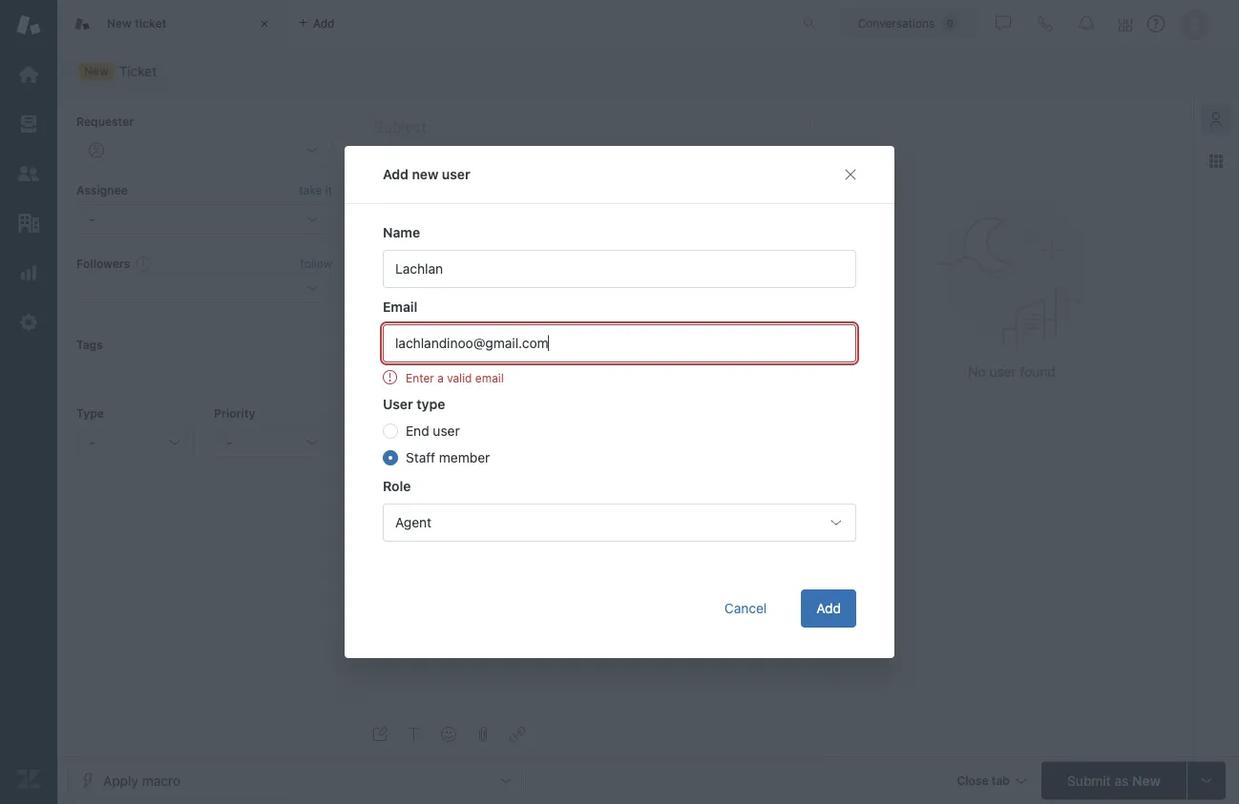 Task type: vqa. For each thing, say whether or not it's contained in the screenshot.
"10 MIN"
no



Task type: locate. For each thing, give the bounding box(es) containing it.
add new user
[[383, 167, 470, 182]]

user right new
[[442, 167, 470, 182]]

new for new
[[84, 64, 109, 78]]

take it
[[299, 184, 332, 197]]

- button for priority
[[214, 428, 332, 458]]

email
[[475, 371, 504, 385]]

ticket
[[135, 17, 167, 30]]

1 horizontal spatial add
[[817, 601, 841, 617]]

0 vertical spatial add
[[383, 167, 409, 182]]

user up staff member
[[433, 423, 460, 439]]

new inside tab
[[107, 17, 132, 30]]

views image
[[16, 112, 41, 137]]

user for no user found
[[990, 364, 1017, 380]]

new inside "secondary" 'element'
[[84, 64, 109, 78]]

1 horizontal spatial -
[[226, 435, 232, 451]]

- down priority
[[226, 435, 232, 451]]

None field
[[532, 529, 789, 548]]

1 vertical spatial user
[[990, 364, 1017, 380]]

insert emojis image
[[441, 728, 456, 743]]

conversations
[[858, 17, 935, 30]]

add left new
[[383, 167, 409, 182]]

as
[[1115, 773, 1129, 789]]

user
[[442, 167, 470, 182], [990, 364, 1017, 380], [433, 423, 460, 439]]

new link
[[67, 58, 169, 85]]

follow button
[[300, 255, 332, 272]]

1 - from the left
[[89, 435, 95, 451]]

add inside "button"
[[817, 601, 841, 617]]

new
[[107, 17, 132, 30], [84, 64, 109, 78], [1132, 773, 1161, 789]]

enter
[[406, 371, 434, 385]]

cancel
[[725, 601, 767, 617]]

submit as new
[[1068, 773, 1161, 789]]

take
[[299, 184, 322, 197]]

- button down type
[[76, 428, 195, 458]]

0 horizontal spatial add
[[383, 167, 409, 182]]

add
[[383, 167, 409, 182], [817, 601, 841, 617]]

1 horizontal spatial - button
[[214, 428, 332, 458]]

staff
[[406, 450, 435, 466]]

submit
[[1068, 773, 1111, 789]]

type
[[417, 397, 445, 412]]

found
[[1020, 364, 1056, 380]]

user right 'no'
[[990, 364, 1017, 380]]

cc button
[[796, 530, 815, 547]]

Subject field
[[370, 115, 812, 138]]

0 horizontal spatial - button
[[76, 428, 195, 458]]

2 - from the left
[[226, 435, 232, 451]]

draft mode image
[[372, 728, 388, 743]]

agent
[[395, 515, 432, 531]]

new down the new ticket
[[84, 64, 109, 78]]

- button
[[76, 428, 195, 458], [214, 428, 332, 458]]

new right as
[[1132, 773, 1161, 789]]

1 vertical spatial add
[[817, 601, 841, 617]]

cancel button
[[709, 590, 782, 628]]

user type
[[383, 397, 445, 412]]

- down type
[[89, 435, 95, 451]]

new left ticket
[[107, 17, 132, 30]]

main element
[[0, 0, 57, 805]]

new ticket tab
[[57, 0, 286, 48]]

add attachment image
[[475, 728, 491, 743]]

0 horizontal spatial -
[[89, 435, 95, 451]]

staff member
[[406, 450, 490, 466]]

a
[[437, 371, 444, 385]]

valid
[[447, 371, 472, 385]]

secondary element
[[57, 53, 1239, 91]]

- for priority
[[226, 435, 232, 451]]

- button down priority
[[214, 428, 332, 458]]

0 vertical spatial user
[[442, 167, 470, 182]]

customer context image
[[1209, 112, 1224, 127]]

-
[[89, 435, 95, 451], [226, 435, 232, 451]]

get started image
[[16, 62, 41, 87]]

zendesk products image
[[1119, 19, 1132, 32]]

2 vertical spatial user
[[433, 423, 460, 439]]

enter a valid email alert
[[383, 370, 504, 386]]

take it button
[[299, 181, 332, 200]]

1 vertical spatial new
[[84, 64, 109, 78]]

0 vertical spatial new
[[107, 17, 132, 30]]

name
[[383, 225, 420, 241]]

role
[[383, 479, 411, 495]]

new
[[412, 167, 439, 182]]

2 - button from the left
[[214, 428, 332, 458]]

add right cancel
[[817, 601, 841, 617]]

1 - button from the left
[[76, 428, 195, 458]]



Task type: describe. For each thing, give the bounding box(es) containing it.
it
[[325, 184, 332, 197]]

new for new ticket
[[107, 17, 132, 30]]

format text image
[[407, 728, 422, 743]]

apps image
[[1209, 154, 1224, 169]]

close image
[[255, 14, 274, 33]]

add for add new user
[[383, 167, 409, 182]]

priority
[[214, 407, 255, 421]]

new ticket
[[107, 17, 167, 30]]

conversations button
[[837, 8, 979, 39]]

zendesk image
[[16, 768, 41, 792]]

no
[[968, 364, 986, 380]]

reporting image
[[16, 261, 41, 285]]

email
[[383, 299, 418, 315]]

cc
[[796, 530, 815, 546]]

get help image
[[1148, 15, 1165, 32]]

customers image
[[16, 161, 41, 186]]

close modal image
[[843, 167, 858, 182]]

no user found
[[968, 364, 1056, 380]]

2 vertical spatial new
[[1132, 773, 1161, 789]]

add button
[[801, 590, 856, 628]]

organizations image
[[16, 211, 41, 236]]

user
[[383, 397, 413, 412]]

add link (cmd k) image
[[510, 728, 525, 743]]

follow
[[300, 257, 332, 270]]

tabs tab list
[[57, 0, 783, 48]]

user for end user
[[433, 423, 460, 439]]

agent button
[[383, 504, 856, 542]]

admin image
[[16, 310, 41, 335]]

enter a valid email
[[406, 371, 504, 385]]

zendesk support image
[[16, 12, 41, 37]]

Public reply composer text field
[[361, 558, 822, 598]]

Email field
[[383, 325, 856, 363]]

to
[[505, 530, 520, 546]]

end
[[406, 423, 429, 439]]

member
[[439, 450, 490, 466]]

error image
[[383, 370, 398, 385]]

type
[[76, 407, 104, 421]]

add for add
[[817, 601, 841, 617]]

add new user dialog
[[345, 146, 895, 659]]

- button for type
[[76, 428, 195, 458]]

- for type
[[89, 435, 95, 451]]

Name field
[[383, 250, 856, 288]]

end user
[[406, 423, 460, 439]]



